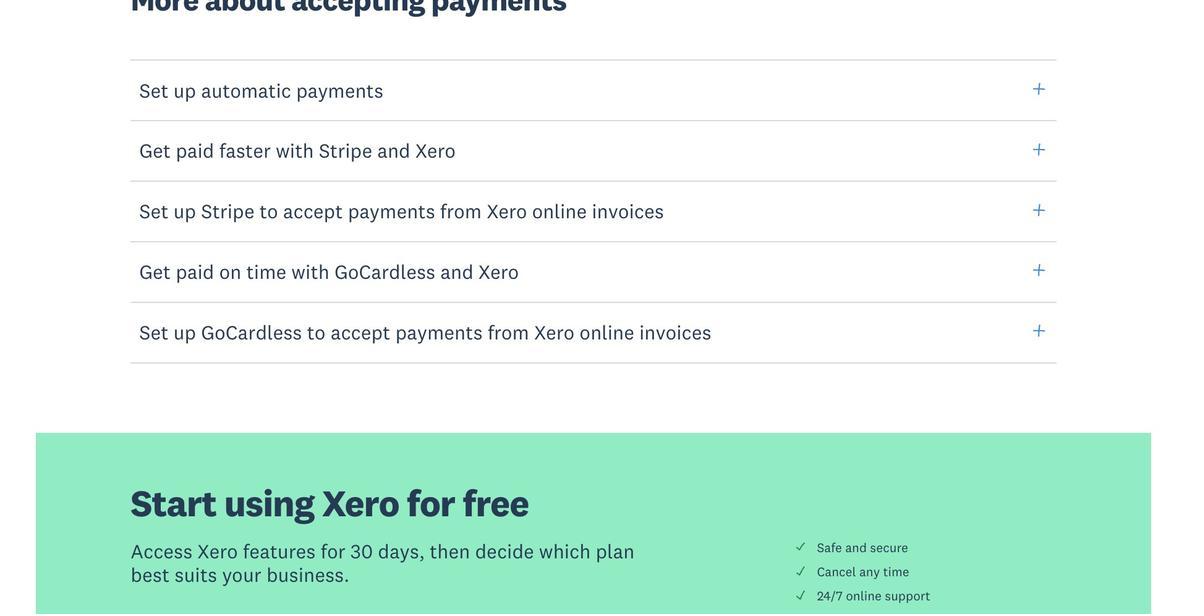 Task type: describe. For each thing, give the bounding box(es) containing it.
suits
[[175, 563, 217, 587]]

cancel
[[817, 563, 857, 580]]

accept for stripe
[[283, 199, 343, 223]]

features
[[243, 539, 316, 563]]

set for set up gocardless to accept payments from xero online invoices
[[139, 320, 169, 345]]

safe
[[817, 539, 843, 556]]

from for set up stripe to accept payments from xero online invoices
[[440, 199, 482, 223]]

set for set up automatic payments
[[139, 78, 169, 102]]

to for gocardless
[[307, 320, 326, 345]]

included image for cancel any time
[[796, 565, 807, 576]]

0 vertical spatial with
[[276, 138, 314, 163]]

set up automatic payments button
[[131, 59, 1057, 121]]

get paid faster with stripe and xero button
[[131, 120, 1057, 182]]

invoices for set up gocardless to accept payments from xero online invoices
[[640, 320, 712, 345]]

0 vertical spatial and
[[377, 138, 411, 163]]

online for set up stripe to accept payments from xero online invoices
[[532, 199, 587, 223]]

24/7 online support
[[817, 588, 931, 604]]

get for get paid faster with stripe and xero
[[139, 138, 171, 163]]

to for stripe
[[260, 199, 278, 223]]

start
[[131, 480, 217, 526]]

set up automatic payments
[[139, 78, 384, 102]]

accept for gocardless
[[331, 320, 391, 345]]

time inside dropdown button
[[247, 259, 287, 284]]

for for 30
[[321, 539, 346, 563]]

free
[[463, 480, 529, 526]]

cancel any time
[[817, 563, 910, 580]]

2 vertical spatial online
[[846, 588, 882, 604]]

set up stripe to accept payments from xero online invoices button
[[131, 180, 1057, 242]]

automatic
[[201, 78, 291, 102]]

included image for safe and secure
[[796, 541, 807, 552]]

business.
[[267, 563, 350, 587]]

set up gocardless to accept payments from xero online invoices
[[139, 320, 712, 345]]

set up gocardless to accept payments from xero online invoices button
[[131, 301, 1057, 364]]

gocardless inside get paid on time with gocardless and xero dropdown button
[[335, 259, 436, 284]]

2 horizontal spatial and
[[846, 539, 867, 556]]

access
[[131, 539, 193, 563]]

included image
[[796, 589, 807, 600]]

get for get paid on time with gocardless and xero
[[139, 259, 171, 284]]

using
[[224, 480, 315, 526]]

xero inside access xero features for 30 days, then decide which plan best suits your business.
[[198, 539, 238, 563]]

then
[[430, 539, 470, 563]]

gocardless inside set up gocardless to accept payments from xero online invoices dropdown button
[[201, 320, 302, 345]]

any
[[860, 563, 880, 580]]

get paid on time with gocardless and xero button
[[131, 241, 1057, 303]]



Task type: vqa. For each thing, say whether or not it's contained in the screenshot.
What is cash flow management? link
no



Task type: locate. For each thing, give the bounding box(es) containing it.
get inside get paid on time with gocardless and xero dropdown button
[[139, 259, 171, 284]]

0 vertical spatial accept
[[283, 199, 343, 223]]

time right the 'on'
[[247, 259, 287, 284]]

0 horizontal spatial time
[[247, 259, 287, 284]]

1 vertical spatial payments
[[348, 199, 435, 223]]

0 vertical spatial up
[[174, 78, 196, 102]]

up for automatic
[[174, 78, 196, 102]]

your
[[222, 563, 262, 587]]

1 vertical spatial with
[[292, 259, 330, 284]]

0 vertical spatial get
[[139, 138, 171, 163]]

set inside set up gocardless to accept payments from xero online invoices dropdown button
[[139, 320, 169, 345]]

set up stripe to accept payments from xero online invoices
[[139, 199, 664, 223]]

on
[[219, 259, 242, 284]]

included image
[[796, 541, 807, 552], [796, 565, 807, 576]]

0 vertical spatial included image
[[796, 541, 807, 552]]

1 up from the top
[[174, 78, 196, 102]]

0 vertical spatial set
[[139, 78, 169, 102]]

access xero features for 30 days, then decide which plan best suits your business.
[[131, 539, 635, 587]]

1 included image from the top
[[796, 541, 807, 552]]

0 horizontal spatial stripe
[[201, 199, 255, 223]]

time
[[247, 259, 287, 284], [884, 563, 910, 580]]

0 vertical spatial gocardless
[[335, 259, 436, 284]]

for
[[407, 480, 455, 526], [321, 539, 346, 563]]

for for free
[[407, 480, 455, 526]]

1 vertical spatial from
[[488, 320, 530, 345]]

get paid on time with gocardless and xero
[[139, 259, 519, 284]]

1 vertical spatial and
[[441, 259, 474, 284]]

1 vertical spatial included image
[[796, 565, 807, 576]]

days,
[[378, 539, 425, 563]]

0 vertical spatial payments
[[296, 78, 384, 102]]

set
[[139, 78, 169, 102], [139, 199, 169, 223], [139, 320, 169, 345]]

0 horizontal spatial from
[[440, 199, 482, 223]]

xero
[[416, 138, 456, 163], [487, 199, 527, 223], [479, 259, 519, 284], [534, 320, 575, 345], [322, 480, 399, 526], [198, 539, 238, 563]]

1 horizontal spatial to
[[307, 320, 326, 345]]

3 up from the top
[[174, 320, 196, 345]]

1 vertical spatial stripe
[[201, 199, 255, 223]]

start using xero for free
[[131, 480, 529, 526]]

0 vertical spatial from
[[440, 199, 482, 223]]

from for set up gocardless to accept payments from xero online invoices
[[488, 320, 530, 345]]

2 set from the top
[[139, 199, 169, 223]]

2 vertical spatial payments
[[396, 320, 483, 345]]

up for stripe
[[174, 199, 196, 223]]

get inside get paid faster with stripe and xero dropdown button
[[139, 138, 171, 163]]

online for set up gocardless to accept payments from xero online invoices
[[580, 320, 635, 345]]

for up then
[[407, 480, 455, 526]]

best
[[131, 563, 170, 587]]

0 vertical spatial for
[[407, 480, 455, 526]]

plan
[[596, 539, 635, 563]]

paid
[[176, 138, 214, 163], [176, 259, 214, 284]]

payments
[[296, 78, 384, 102], [348, 199, 435, 223], [396, 320, 483, 345]]

invoices for set up stripe to accept payments from xero online invoices
[[592, 199, 664, 223]]

get paid faster with stripe and xero
[[139, 138, 456, 163]]

0 vertical spatial time
[[247, 259, 287, 284]]

time down secure
[[884, 563, 910, 580]]

up for gocardless
[[174, 320, 196, 345]]

included image left safe
[[796, 541, 807, 552]]

1 vertical spatial get
[[139, 259, 171, 284]]

accept
[[283, 199, 343, 223], [331, 320, 391, 345]]

0 vertical spatial paid
[[176, 138, 214, 163]]

1 horizontal spatial stripe
[[319, 138, 373, 163]]

1 horizontal spatial time
[[884, 563, 910, 580]]

stripe
[[319, 138, 373, 163], [201, 199, 255, 223]]

for left 30
[[321, 539, 346, 563]]

faster
[[219, 138, 271, 163]]

gocardless
[[335, 259, 436, 284], [201, 320, 302, 345]]

2 up from the top
[[174, 199, 196, 223]]

1 vertical spatial invoices
[[640, 320, 712, 345]]

which
[[539, 539, 591, 563]]

1 vertical spatial gocardless
[[201, 320, 302, 345]]

to
[[260, 199, 278, 223], [307, 320, 326, 345]]

1 vertical spatial for
[[321, 539, 346, 563]]

2 included image from the top
[[796, 565, 807, 576]]

2 vertical spatial and
[[846, 539, 867, 556]]

1 horizontal spatial gocardless
[[335, 259, 436, 284]]

online
[[532, 199, 587, 223], [580, 320, 635, 345], [846, 588, 882, 604]]

0 horizontal spatial to
[[260, 199, 278, 223]]

safe and secure
[[817, 539, 909, 556]]

from
[[440, 199, 482, 223], [488, 320, 530, 345]]

1 get from the top
[[139, 138, 171, 163]]

1 paid from the top
[[176, 138, 214, 163]]

invoices
[[592, 199, 664, 223], [640, 320, 712, 345]]

1 vertical spatial set
[[139, 199, 169, 223]]

payments for gocardless
[[396, 320, 483, 345]]

1 vertical spatial up
[[174, 199, 196, 223]]

1 horizontal spatial and
[[441, 259, 474, 284]]

up inside "dropdown button"
[[174, 78, 196, 102]]

1 horizontal spatial from
[[488, 320, 530, 345]]

0 horizontal spatial and
[[377, 138, 411, 163]]

paid for faster
[[176, 138, 214, 163]]

0 vertical spatial to
[[260, 199, 278, 223]]

0 vertical spatial stripe
[[319, 138, 373, 163]]

and
[[377, 138, 411, 163], [441, 259, 474, 284], [846, 539, 867, 556]]

support
[[885, 588, 931, 604]]

2 paid from the top
[[176, 259, 214, 284]]

1 vertical spatial accept
[[331, 320, 391, 345]]

0 vertical spatial online
[[532, 199, 587, 223]]

set for set up stripe to accept payments from xero online invoices
[[139, 199, 169, 223]]

payments inside "dropdown button"
[[296, 78, 384, 102]]

set inside set up automatic payments "dropdown button"
[[139, 78, 169, 102]]

0 horizontal spatial gocardless
[[201, 320, 302, 345]]

24/7
[[817, 588, 843, 604]]

1 horizontal spatial for
[[407, 480, 455, 526]]

30
[[351, 539, 373, 563]]

1 vertical spatial online
[[580, 320, 635, 345]]

0 horizontal spatial for
[[321, 539, 346, 563]]

1 vertical spatial time
[[884, 563, 910, 580]]

paid left the 'on'
[[176, 259, 214, 284]]

up
[[174, 78, 196, 102], [174, 199, 196, 223], [174, 320, 196, 345]]

2 vertical spatial set
[[139, 320, 169, 345]]

paid left faster
[[176, 138, 214, 163]]

secure
[[871, 539, 909, 556]]

3 set from the top
[[139, 320, 169, 345]]

payments for stripe
[[348, 199, 435, 223]]

for inside access xero features for 30 days, then decide which plan best suits your business.
[[321, 539, 346, 563]]

1 set from the top
[[139, 78, 169, 102]]

decide
[[475, 539, 534, 563]]

1 vertical spatial to
[[307, 320, 326, 345]]

2 get from the top
[[139, 259, 171, 284]]

with
[[276, 138, 314, 163], [292, 259, 330, 284]]

0 vertical spatial invoices
[[592, 199, 664, 223]]

1 vertical spatial paid
[[176, 259, 214, 284]]

set inside the set up stripe to accept payments from xero online invoices dropdown button
[[139, 199, 169, 223]]

included image up included icon
[[796, 565, 807, 576]]

get
[[139, 138, 171, 163], [139, 259, 171, 284]]

paid for on
[[176, 259, 214, 284]]

2 vertical spatial up
[[174, 320, 196, 345]]



